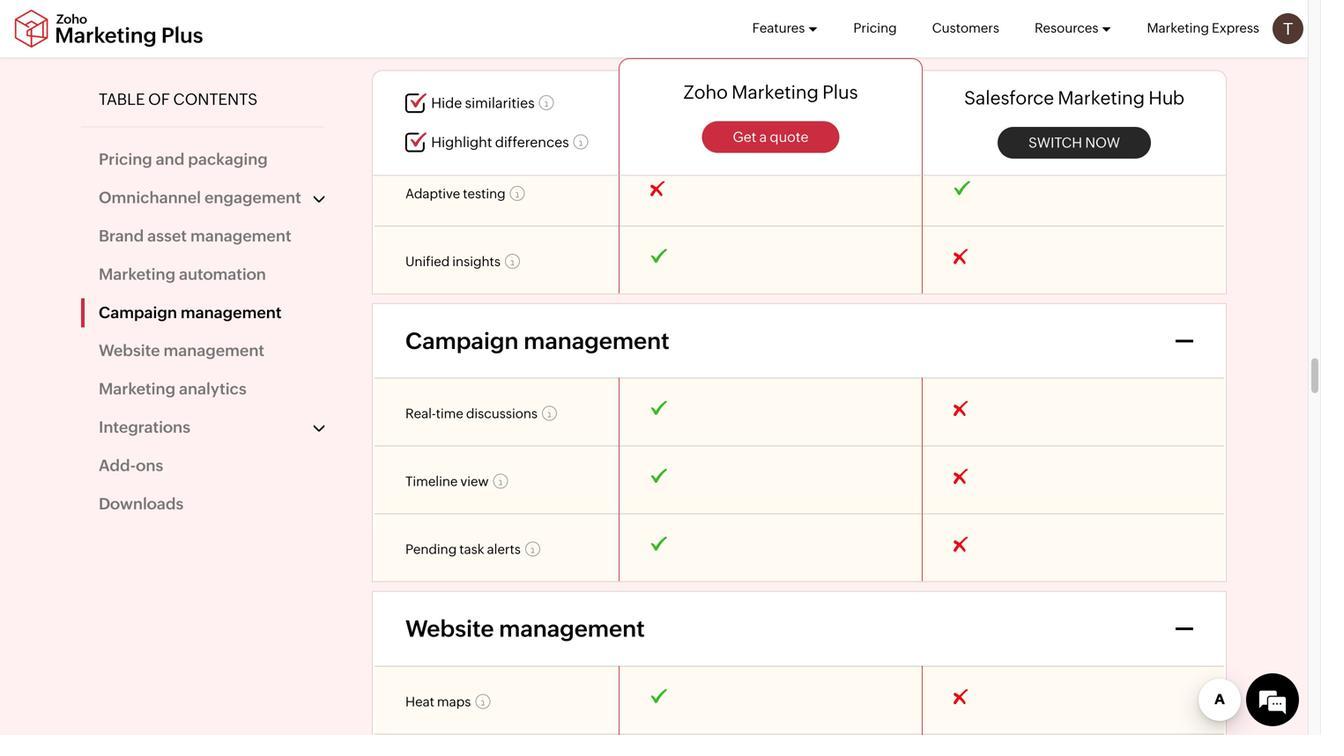Task type: vqa. For each thing, say whether or not it's contained in the screenshot.
Sms to the bottom
no



Task type: describe. For each thing, give the bounding box(es) containing it.
marketing down the brand
[[99, 265, 175, 283]]

express
[[1212, 20, 1260, 36]]

resources link
[[1035, 0, 1112, 56]]

highlight differences
[[431, 134, 569, 150]]

customers link
[[932, 0, 999, 56]]

1 horizontal spatial campaign
[[405, 328, 519, 354]]

now
[[1085, 134, 1120, 151]]

get a quote
[[733, 128, 809, 145]]

pricing link
[[854, 0, 897, 56]]

switch now link
[[998, 127, 1151, 158]]

marketing up the integrations
[[99, 380, 175, 398]]

0 vertical spatial campaign management
[[99, 303, 282, 321]]

zoho marketingplus logo image
[[13, 9, 205, 48]]

marketing left express
[[1147, 20, 1209, 36]]

salesforce
[[964, 87, 1054, 109]]

marketing up now
[[1058, 87, 1145, 109]]

add-ons
[[99, 456, 163, 474]]

and
[[156, 150, 185, 168]]

packaging
[[188, 150, 268, 168]]

1 horizontal spatial automation
[[521, 40, 647, 66]]

marketing express
[[1147, 20, 1260, 36]]

asset
[[147, 227, 187, 245]]

omnichannel engagement
[[99, 189, 301, 207]]

marketing up hide
[[405, 40, 516, 66]]

omnichannel
[[99, 189, 201, 207]]

differences
[[495, 134, 569, 150]]

1 horizontal spatial campaign management
[[405, 328, 670, 354]]

0 horizontal spatial website
[[99, 342, 160, 360]]

pricing and packaging
[[99, 150, 268, 168]]

customers
[[932, 20, 999, 36]]

brand
[[99, 227, 144, 245]]

hide
[[431, 95, 462, 111]]

integrations
[[99, 418, 190, 436]]

analytics
[[179, 380, 247, 398]]

ons
[[136, 456, 163, 474]]

hub
[[1149, 87, 1185, 109]]



Task type: locate. For each thing, give the bounding box(es) containing it.
0 horizontal spatial pricing
[[99, 150, 152, 168]]

plus
[[822, 82, 858, 103]]

campaign management
[[99, 303, 282, 321], [405, 328, 670, 354]]

pricing for pricing and packaging
[[99, 150, 152, 168]]

0 horizontal spatial campaign
[[99, 303, 177, 321]]

contents
[[173, 90, 258, 108]]

0 vertical spatial pricing
[[854, 20, 897, 36]]

engagement
[[204, 189, 301, 207]]

marketing up get a quote
[[732, 82, 819, 103]]

resources
[[1035, 20, 1099, 36]]

of
[[148, 90, 170, 108]]

1 horizontal spatial pricing
[[854, 20, 897, 36]]

pricing up plus
[[854, 20, 897, 36]]

0 vertical spatial website
[[99, 342, 160, 360]]

1 horizontal spatial website
[[405, 616, 494, 642]]

website management
[[99, 342, 264, 360], [405, 616, 645, 642]]

downloads
[[99, 495, 184, 513]]

0 horizontal spatial marketing automation
[[99, 265, 266, 283]]

1 vertical spatial website management
[[405, 616, 645, 642]]

pricing left and
[[99, 150, 152, 168]]

similarities
[[465, 95, 535, 111]]

0 vertical spatial marketing automation
[[405, 40, 647, 66]]

switch now
[[1029, 134, 1120, 151]]

0 horizontal spatial website management
[[99, 342, 264, 360]]

get
[[733, 128, 757, 145]]

quote
[[770, 128, 809, 145]]

features
[[752, 20, 805, 36]]

0 horizontal spatial campaign management
[[99, 303, 282, 321]]

1 vertical spatial pricing
[[99, 150, 152, 168]]

zoho marketing plus
[[683, 82, 858, 103]]

0 vertical spatial website management
[[99, 342, 264, 360]]

table of contents
[[99, 90, 258, 108]]

1 vertical spatial website
[[405, 616, 494, 642]]

marketing express link
[[1147, 0, 1260, 56]]

a
[[759, 128, 767, 145]]

marketing analytics
[[99, 380, 247, 398]]

salesforce marketing hub
[[964, 87, 1185, 109]]

management
[[190, 227, 291, 245], [181, 303, 282, 321], [524, 328, 670, 354], [163, 342, 264, 360], [499, 616, 645, 642]]

1 vertical spatial marketing automation
[[99, 265, 266, 283]]

website
[[99, 342, 160, 360], [405, 616, 494, 642]]

table
[[99, 90, 145, 108]]

1 vertical spatial campaign
[[405, 328, 519, 354]]

features link
[[752, 0, 818, 56]]

marketing
[[1147, 20, 1209, 36], [405, 40, 516, 66], [732, 82, 819, 103], [1058, 87, 1145, 109], [99, 265, 175, 283], [99, 380, 175, 398]]

highlight
[[431, 134, 492, 150]]

1 vertical spatial automation
[[179, 265, 266, 283]]

1 vertical spatial campaign management
[[405, 328, 670, 354]]

marketing automation up similarities
[[405, 40, 647, 66]]

terry turtle image
[[1273, 13, 1304, 44]]

zoho
[[683, 82, 728, 103]]

get a quote link
[[702, 121, 840, 153]]

1 horizontal spatial marketing automation
[[405, 40, 647, 66]]

pricing
[[854, 20, 897, 36], [99, 150, 152, 168]]

campaign
[[99, 303, 177, 321], [405, 328, 519, 354]]

marketing automation down brand asset management
[[99, 265, 266, 283]]

marketing automation
[[405, 40, 647, 66], [99, 265, 266, 283]]

brand asset management
[[99, 227, 291, 245]]

0 horizontal spatial automation
[[179, 265, 266, 283]]

0 vertical spatial campaign
[[99, 303, 177, 321]]

hide similarities
[[431, 95, 535, 111]]

switch
[[1029, 134, 1082, 151]]

0 vertical spatial automation
[[521, 40, 647, 66]]

add-
[[99, 456, 136, 474]]

1 horizontal spatial website management
[[405, 616, 645, 642]]

pricing for pricing
[[854, 20, 897, 36]]

automation
[[521, 40, 647, 66], [179, 265, 266, 283]]



